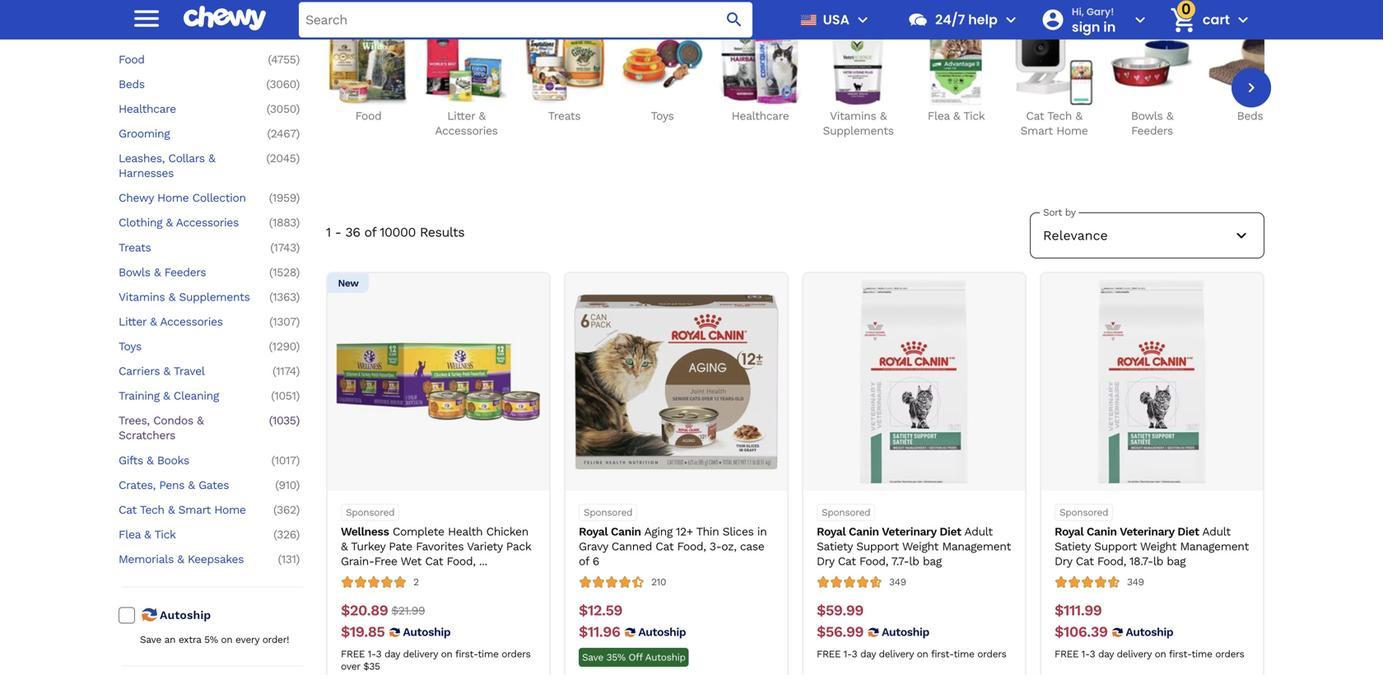 Task type: vqa. For each thing, say whether or not it's contained in the screenshot.


Task type: describe. For each thing, give the bounding box(es) containing it.
( for 2045
[[266, 152, 270, 165]]

) for ( 910 )
[[296, 478, 300, 492]]

free for $56.99
[[817, 649, 841, 660]]

1035
[[273, 414, 296, 428]]

tech inside cat tech & smart home
[[1048, 109, 1073, 123]]

trees, condos & scratchers
[[119, 414, 204, 443]]

cart link
[[1164, 0, 1231, 40]]

1 vertical spatial flea & tick
[[119, 528, 176, 542]]

food, inside 'adult satiety support weight management dry cat food, 7.7-lb bag'
[[860, 555, 889, 568]]

0 horizontal spatial feeders
[[164, 266, 206, 279]]

( 1959 )
[[269, 191, 300, 205]]

( 1051 )
[[271, 389, 300, 403]]

royal canin veterinary diet for $59.99
[[817, 525, 962, 539]]

gifts & books
[[119, 454, 189, 467]]

day for $106.39
[[1099, 649, 1114, 660]]

& inside training & cleaning link
[[163, 389, 170, 403]]

& up carriers & travel
[[150, 315, 157, 329]]

Product search field
[[299, 2, 753, 37]]

$35
[[364, 661, 380, 673]]

food image
[[327, 23, 410, 105]]

1743
[[274, 241, 296, 254]]

toys inside list
[[651, 109, 674, 123]]

$59.99
[[817, 602, 864, 619]]

training
[[119, 389, 160, 403]]

) for ( 326 )
[[296, 528, 300, 542]]

( for 2467
[[267, 127, 271, 140]]

veterinary for $111.99
[[1120, 525, 1175, 539]]

new
[[338, 277, 359, 289]]

12+
[[676, 525, 693, 539]]

$59.99 text field
[[817, 602, 864, 620]]

cat tech & smart home link inside list
[[1012, 23, 1097, 138]]

of inside aging 12+ thin slices in gravy canned cat food, 3-oz, case of 6
[[579, 555, 589, 568]]

1 vertical spatial cat tech & smart home
[[119, 503, 246, 517]]

$56.99 text field
[[817, 624, 864, 642]]

on for $56.99
[[917, 649, 929, 660]]

slices
[[723, 525, 754, 539]]

1 vertical spatial flea
[[119, 528, 141, 542]]

1 vertical spatial litter & accessories
[[119, 315, 223, 329]]

gravy
[[579, 540, 608, 553]]

& down vitamins & supplements image
[[880, 109, 887, 123]]

oz,
[[722, 540, 737, 553]]

1 vertical spatial litter
[[119, 315, 147, 329]]

1 vertical spatial bowls & feeders
[[119, 266, 206, 279]]

24/7 help
[[936, 10, 998, 29]]

1 horizontal spatial flea & tick
[[928, 109, 985, 123]]

362
[[277, 503, 296, 517]]

( for 4755
[[268, 53, 271, 66]]

210
[[652, 577, 666, 588]]

1 vertical spatial food
[[356, 109, 382, 123]]

royal canin veterinary diet for $111.99
[[1055, 525, 1200, 539]]

( 1743 )
[[270, 241, 300, 254]]

( 1883 )
[[269, 216, 300, 230]]

0 horizontal spatial tick
[[154, 528, 176, 542]]

2467
[[271, 127, 296, 140]]

leashes, collars & harnesses
[[119, 152, 215, 180]]

( for 326
[[274, 528, 277, 542]]

help
[[969, 10, 998, 29]]

& up the memorials
[[144, 528, 151, 542]]

satiety for $111.99
[[1055, 540, 1091, 553]]

( 910 )
[[275, 478, 300, 492]]

( for 1307
[[269, 315, 273, 329]]

( for 362
[[273, 503, 277, 517]]

& inside cat tech & smart home
[[1076, 109, 1083, 123]]

& down 'flea & tick' image
[[954, 109, 961, 123]]

management for $59.99
[[943, 540, 1012, 553]]

0 horizontal spatial beds
[[119, 77, 145, 91]]

supplements inside list
[[823, 124, 894, 137]]

0 horizontal spatial bowls
[[119, 266, 150, 279]]

0 horizontal spatial toys link
[[119, 339, 259, 354]]

sign
[[1072, 18, 1101, 36]]

0 horizontal spatial litter & accessories link
[[119, 315, 259, 330]]

leashes, collars & harnesses link
[[119, 151, 259, 181]]

lb for $59.99
[[910, 555, 920, 568]]

collars
[[168, 152, 205, 165]]

0 vertical spatial litter
[[447, 109, 475, 123]]

1 vertical spatial vitamins
[[119, 290, 165, 304]]

36
[[345, 224, 360, 240]]

home inside cat tech & smart home
[[1057, 124, 1089, 137]]

1 horizontal spatial food link
[[326, 23, 411, 123]]

1 vertical spatial flea & tick link
[[119, 528, 259, 542]]

1 horizontal spatial healthcare link
[[718, 23, 803, 123]]

grooming
[[119, 127, 170, 140]]

chewy home image
[[184, 0, 266, 36]]

& down clothing
[[154, 266, 161, 279]]

save for save 35% off autoship
[[582, 652, 604, 663]]

grooming link
[[119, 126, 259, 141]]

autoship for $106.39
[[1126, 626, 1174, 639]]

category
[[119, 21, 183, 40]]

4755
[[271, 53, 296, 66]]

0 horizontal spatial food
[[119, 53, 145, 66]]

0 vertical spatial treats link
[[522, 23, 607, 123]]

cart menu image
[[1234, 10, 1254, 30]]

( 1290 )
[[269, 340, 300, 353]]

) for ( 1528 )
[[296, 266, 300, 279]]

litter & accessories image
[[425, 23, 508, 105]]

1017
[[275, 454, 296, 467]]

) for ( 1051 )
[[296, 389, 300, 403]]

( 4755 )
[[268, 53, 300, 66]]

0 vertical spatial bowls
[[1132, 109, 1164, 123]]

7.7-
[[892, 555, 910, 568]]

smart inside cat tech & smart home
[[1021, 124, 1053, 137]]

bowls & feeders image
[[1112, 23, 1194, 105]]

save an extra 5% on every order!
[[140, 634, 289, 646]]

0 horizontal spatial healthcare
[[119, 102, 176, 116]]

1 vertical spatial vitamins & supplements
[[119, 290, 250, 304]]

save 35% off autoship
[[582, 652, 686, 663]]

litter & accessories link inside list
[[424, 23, 509, 138]]

3060
[[270, 77, 296, 91]]

beds inside list
[[1238, 109, 1264, 123]]

1 vertical spatial treats link
[[119, 240, 259, 255]]

( 1307 )
[[269, 315, 300, 329]]

1 vertical spatial supplements
[[179, 290, 250, 304]]

0 horizontal spatial healthcare link
[[119, 102, 259, 117]]

( for 1959
[[269, 191, 272, 205]]

complete
[[393, 525, 445, 539]]

1 horizontal spatial flea
[[928, 109, 950, 123]]

day for $19.85
[[385, 649, 400, 660]]

in
[[758, 525, 767, 539]]

$12.59 text field
[[579, 602, 623, 620]]

dry for $111.99
[[1055, 555, 1073, 568]]

canin for $12.59
[[611, 525, 641, 539]]

3 for $56.99
[[852, 649, 858, 660]]

menu image
[[853, 10, 873, 30]]

wet
[[401, 555, 422, 568]]

) for ( 1174 )
[[296, 365, 300, 378]]

3 for $19.85
[[376, 649, 382, 660]]

usa button
[[794, 0, 873, 40]]

royal canin veterinary diet adult satiety support weight management dry cat food, 18.7-lb bag image
[[1051, 280, 1255, 484]]

0 horizontal spatial treats
[[119, 241, 151, 254]]

autoship for $11.96
[[639, 626, 686, 639]]

cat inside aging 12+ thin slices in gravy canned cat food, 3-oz, case of 6
[[656, 540, 674, 553]]

treats image
[[524, 23, 606, 105]]

accessories for ( 1307 )
[[160, 315, 223, 329]]

) for ( 1363 )
[[296, 290, 300, 304]]

royal for $12.59
[[579, 525, 608, 539]]

case
[[740, 540, 765, 553]]

$56.99
[[817, 624, 864, 641]]

cleaning
[[174, 389, 219, 403]]

free 1-3 day delivery on first-time orders for $106.39
[[1055, 649, 1245, 660]]

& down litter & accessories image on the top left of the page
[[479, 109, 486, 123]]

349 for $59.99
[[890, 577, 907, 588]]

1- for $106.39
[[1082, 649, 1090, 660]]

food, inside complete health chicken & turkey pate favorites variety pack grain-free wet cat food, ...
[[447, 555, 476, 568]]

free 1-3 day delivery on first-time orders over $35
[[341, 649, 531, 673]]

canin for $111.99
[[1087, 525, 1118, 539]]

( 2045 )
[[266, 152, 300, 165]]

first- for $56.99
[[932, 649, 954, 660]]

& down bowls & feeders image
[[1167, 109, 1174, 123]]

( for 1883
[[269, 216, 273, 230]]

0 horizontal spatial food link
[[119, 52, 259, 67]]

& inside trees, condos & scratchers
[[197, 414, 204, 428]]

...
[[479, 555, 487, 568]]

bag for $111.99
[[1168, 555, 1186, 568]]

1 horizontal spatial tick
[[964, 109, 985, 123]]

grain-
[[341, 555, 374, 568]]

over
[[341, 661, 360, 673]]

1883
[[273, 216, 296, 230]]

1 horizontal spatial home
[[214, 503, 246, 517]]

trees,
[[119, 414, 150, 428]]

0 horizontal spatial beds link
[[119, 77, 259, 92]]

cat inside cat tech & smart home
[[1027, 109, 1045, 123]]

hi, gary! sign in
[[1072, 5, 1116, 36]]

orders for $19.85
[[502, 649, 531, 660]]

1 vertical spatial smart
[[178, 503, 211, 517]]

( for 1051
[[271, 389, 275, 403]]

thin
[[697, 525, 719, 539]]

lb for $111.99
[[1154, 555, 1164, 568]]

cat tech & smart home image
[[1014, 23, 1096, 105]]

0 vertical spatial of
[[364, 224, 376, 240]]

( 3050 )
[[267, 102, 300, 116]]

1 vertical spatial cat tech & smart home link
[[119, 503, 259, 518]]

autoship right off
[[646, 652, 686, 663]]

) for ( 1290 )
[[296, 340, 300, 353]]

scratchers
[[119, 429, 175, 443]]

orders for $56.99
[[978, 649, 1007, 660]]

$12.59
[[579, 602, 623, 619]]

support for $111.99
[[1095, 540, 1137, 553]]

autoship link
[[140, 605, 259, 625]]

( 1363 )
[[269, 290, 300, 304]]

24/7 help link
[[901, 0, 998, 40]]

10000
[[380, 224, 416, 240]]

( 1528 )
[[269, 266, 300, 279]]

free for $106.39
[[1055, 649, 1079, 660]]

in
[[1104, 18, 1116, 36]]

$111.99
[[1055, 602, 1103, 619]]

clothing & accessories link
[[119, 216, 259, 230]]

royal for $111.99
[[1055, 525, 1084, 539]]

& inside carriers & travel link
[[164, 365, 170, 378]]

sponsored for $11.96
[[584, 507, 633, 518]]

weight for $59.99
[[903, 540, 939, 553]]

( for 1174
[[273, 365, 276, 378]]

veterinary for $59.99
[[882, 525, 937, 539]]

0 vertical spatial vitamins & supplements link
[[816, 23, 901, 138]]

free for $19.85
[[341, 649, 365, 660]]

) for ( 1307 )
[[296, 315, 300, 329]]

$11.96 text field
[[579, 624, 621, 642]]

0 horizontal spatial bowls & feeders link
[[119, 265, 259, 280]]

& down pens
[[168, 503, 175, 517]]

wellness complete health chicken & turkey pate favorites variety pack grain-free wet cat food, 3-oz can, case of 12 image
[[337, 280, 541, 484]]

sponsored for $56.99
[[822, 507, 871, 518]]

food, inside adult satiety support weight management dry cat food, 18.7-lb bag
[[1098, 555, 1127, 568]]

& inside clothing & accessories 'link'
[[166, 216, 173, 230]]

diet for $59.99
[[940, 525, 962, 539]]

leashes,
[[119, 152, 165, 165]]

crates, pens & gates
[[119, 478, 229, 492]]

$20.89 $21.99
[[341, 602, 425, 619]]

0 horizontal spatial toys
[[119, 340, 142, 353]]

& inside crates, pens & gates link
[[188, 478, 195, 492]]

toys image
[[622, 23, 704, 105]]

) for ( 1017 )
[[296, 454, 300, 467]]

1 horizontal spatial bowls & feeders link
[[1110, 23, 1195, 138]]

) for ( 362 )
[[296, 503, 300, 517]]

1307
[[273, 315, 296, 329]]

gary!
[[1087, 5, 1115, 18]]

) for ( 3050 )
[[296, 102, 300, 116]]

0 vertical spatial cat tech & smart home
[[1021, 109, 1089, 137]]

( for 1743
[[270, 241, 274, 254]]

chewy home collection
[[119, 191, 246, 205]]

free
[[374, 555, 397, 568]]

& down clothing & accessories
[[169, 290, 175, 304]]

chicken
[[486, 525, 529, 539]]

healthcare image
[[720, 23, 802, 105]]

1 vertical spatial vitamins & supplements link
[[119, 290, 259, 305]]



Task type: locate. For each thing, give the bounding box(es) containing it.
1 support from the left
[[857, 540, 899, 553]]

home down cat tech & smart home image
[[1057, 124, 1089, 137]]

$106.39
[[1055, 624, 1108, 641]]

feeders down bowls & feeders image
[[1132, 124, 1174, 137]]

)
[[296, 53, 300, 66], [296, 77, 300, 91], [296, 102, 300, 116], [296, 127, 300, 140], [296, 152, 300, 165], [296, 191, 300, 205], [296, 216, 300, 230], [296, 241, 300, 254], [296, 266, 300, 279], [296, 290, 300, 304], [296, 315, 300, 329], [296, 340, 300, 353], [296, 365, 300, 378], [296, 389, 300, 403], [296, 414, 300, 428], [296, 454, 300, 467], [296, 478, 300, 492], [296, 503, 300, 517], [296, 528, 300, 542], [296, 553, 300, 566]]

3 time from the left
[[1192, 649, 1213, 660]]

16 ) from the top
[[296, 454, 300, 467]]

1 lb from the left
[[910, 555, 920, 568]]

1 horizontal spatial beds
[[1238, 109, 1264, 123]]

( 3060 )
[[266, 77, 300, 91]]

349 for $111.99
[[1128, 577, 1145, 588]]

& down cleaning
[[197, 414, 204, 428]]

& up grain-
[[341, 540, 348, 553]]

9 ) from the top
[[296, 266, 300, 279]]

( down 3060
[[267, 102, 270, 116]]

supplements down vitamins & supplements image
[[823, 124, 894, 137]]

1 veterinary from the left
[[882, 525, 937, 539]]

1 349 from the left
[[890, 577, 907, 588]]

satiety for $59.99
[[817, 540, 853, 553]]

-
[[335, 224, 341, 240]]

( down ( 1307 ) at left
[[269, 340, 272, 353]]

13 ) from the top
[[296, 365, 300, 378]]

0 vertical spatial supplements
[[823, 124, 894, 137]]

beds image
[[1210, 23, 1292, 105]]

$106.39 text field
[[1055, 624, 1108, 642]]

20 ) from the top
[[296, 553, 300, 566]]

6 ) from the top
[[296, 191, 300, 205]]

memorials & keepsakes link
[[119, 552, 259, 567]]

0 horizontal spatial tech
[[140, 503, 164, 517]]

cat down "favorites"
[[425, 555, 443, 568]]

bag right 18.7-
[[1168, 555, 1186, 568]]

3 down "$56.99" text field
[[852, 649, 858, 660]]

5 ) from the top
[[296, 152, 300, 165]]

2 satiety from the left
[[1055, 540, 1091, 553]]

& inside complete health chicken & turkey pate favorites variety pack grain-free wet cat food, ...
[[341, 540, 348, 553]]

2 weight from the left
[[1141, 540, 1177, 553]]

vitamins & supplements image
[[818, 23, 900, 105]]

1 horizontal spatial litter
[[447, 109, 475, 123]]

0 horizontal spatial bag
[[923, 555, 942, 568]]

) up ( 1307 ) at left
[[296, 290, 300, 304]]

1 horizontal spatial cat tech & smart home link
[[1012, 23, 1097, 138]]

day down $106.39 text box
[[1099, 649, 1114, 660]]

& down chewy home collection
[[166, 216, 173, 230]]

2 adult from the left
[[1203, 525, 1231, 539]]

3 free from the left
[[1055, 649, 1079, 660]]

8 ) from the top
[[296, 241, 300, 254]]

sponsored for $106.39
[[1060, 507, 1109, 518]]

smart down crates, pens & gates link
[[178, 503, 211, 517]]

1 3 from the left
[[376, 649, 382, 660]]

cat tech & smart home link down hi,
[[1012, 23, 1097, 138]]

treats down clothing
[[119, 241, 151, 254]]

1 horizontal spatial orders
[[978, 649, 1007, 660]]

canned
[[612, 540, 652, 553]]

$21.99 text field
[[392, 602, 425, 620]]

1 horizontal spatial save
[[582, 652, 604, 663]]

vitamins inside the vitamins & supplements
[[830, 109, 877, 123]]

3 inside free 1-3 day delivery on first-time orders over $35
[[376, 649, 382, 660]]

free
[[341, 649, 365, 660], [817, 649, 841, 660], [1055, 649, 1079, 660]]

home down gates
[[214, 503, 246, 517]]

3 for $106.39
[[1090, 649, 1096, 660]]

0 horizontal spatial orders
[[502, 649, 531, 660]]

14 ) from the top
[[296, 389, 300, 403]]

0 horizontal spatial adult
[[965, 525, 993, 539]]

0 horizontal spatial vitamins & supplements link
[[119, 290, 259, 305]]

2 canin from the left
[[849, 525, 880, 539]]

2 horizontal spatial orders
[[1216, 649, 1245, 660]]

training & cleaning
[[119, 389, 219, 403]]

cat down cat tech & smart home image
[[1027, 109, 1045, 123]]

management inside adult satiety support weight management dry cat food, 18.7-lb bag
[[1181, 540, 1250, 553]]

( down "1290"
[[273, 365, 276, 378]]

cat tech & smart home down cat tech & smart home image
[[1021, 109, 1089, 137]]

cat inside adult satiety support weight management dry cat food, 18.7-lb bag
[[1076, 555, 1094, 568]]

bowls & feeders down clothing & accessories
[[119, 266, 206, 279]]

help menu image
[[1002, 10, 1021, 30]]

0 horizontal spatial vitamins
[[119, 290, 165, 304]]

1 first- from the left
[[456, 649, 478, 660]]

2 ) from the top
[[296, 77, 300, 91]]

home inside 'link'
[[157, 191, 189, 205]]

flea & tick link inside list
[[914, 23, 999, 123]]

crates, pens & gates link
[[119, 478, 259, 493]]

0 horizontal spatial lb
[[910, 555, 920, 568]]

) up ( 131 )
[[296, 528, 300, 542]]

1290
[[272, 340, 296, 353]]

10 ) from the top
[[296, 290, 300, 304]]

2 horizontal spatial 1-
[[1082, 649, 1090, 660]]

1 horizontal spatial satiety
[[1055, 540, 1091, 553]]

0 horizontal spatial 349
[[890, 577, 907, 588]]

free 1-3 day delivery on first-time orders for $56.99
[[817, 649, 1007, 660]]

bag inside 'adult satiety support weight management dry cat food, 7.7-lb bag'
[[923, 555, 942, 568]]

health
[[448, 525, 483, 539]]

adult for $111.99
[[1203, 525, 1231, 539]]

( down 1035
[[271, 454, 275, 467]]

delivery for $56.99
[[879, 649, 914, 660]]

( for 1290
[[269, 340, 272, 353]]

1 management from the left
[[943, 540, 1012, 553]]

( for 1017
[[271, 454, 275, 467]]

satiety inside adult satiety support weight management dry cat food, 18.7-lb bag
[[1055, 540, 1091, 553]]

vitamins down vitamins & supplements image
[[830, 109, 877, 123]]

save for save an extra 5% on every order!
[[140, 634, 161, 646]]

lb inside adult satiety support weight management dry cat food, 18.7-lb bag
[[1154, 555, 1164, 568]]

cat inside 'adult satiety support weight management dry cat food, 7.7-lb bag'
[[838, 555, 856, 568]]

complete health chicken & turkey pate favorites variety pack grain-free wet cat food, ...
[[341, 525, 531, 568]]

cat tech & smart home
[[1021, 109, 1089, 137], [119, 503, 246, 517]]

delivery for $19.85
[[403, 649, 438, 660]]

349 down 7.7-
[[890, 577, 907, 588]]

1 royal from the left
[[579, 525, 608, 539]]

) for ( 3060 )
[[296, 77, 300, 91]]

1 vertical spatial save
[[582, 652, 604, 663]]

& right gifts
[[147, 454, 154, 467]]

cat down crates,
[[119, 503, 137, 517]]

free inside free 1-3 day delivery on first-time orders over $35
[[341, 649, 365, 660]]

cat inside complete health chicken & turkey pate favorites variety pack grain-free wet cat food, ...
[[425, 555, 443, 568]]

$19.85 text field
[[341, 624, 385, 642]]

vitamins & supplements inside list
[[823, 109, 894, 137]]

weight
[[903, 540, 939, 553], [1141, 540, 1177, 553]]

aging
[[645, 525, 673, 539]]

royal canin
[[579, 525, 641, 539]]

349 down 18.7-
[[1128, 577, 1145, 588]]

bowls & feeders link
[[1110, 23, 1195, 138], [119, 265, 259, 280]]

1 vertical spatial tick
[[154, 528, 176, 542]]

feeders down clothing & accessories 'link' on the left top of the page
[[164, 266, 206, 279]]

1 day from the left
[[385, 649, 400, 660]]

dry inside 'adult satiety support weight management dry cat food, 7.7-lb bag'
[[817, 555, 835, 568]]

) for ( 2467 )
[[296, 127, 300, 140]]

autoship for $56.99
[[882, 626, 930, 639]]

satiety inside 'adult satiety support weight management dry cat food, 7.7-lb bag'
[[817, 540, 853, 553]]

2 sponsored from the left
[[584, 507, 633, 518]]

1 horizontal spatial bowls & feeders
[[1132, 109, 1174, 137]]

chewy home collection link
[[119, 191, 259, 206]]

delivery for $106.39
[[1117, 649, 1152, 660]]

( for 1528
[[269, 266, 273, 279]]

accessories inside list
[[435, 124, 498, 137]]

feeders
[[1132, 124, 1174, 137], [164, 266, 206, 279]]

dry up '$111.99'
[[1055, 555, 1073, 568]]

dry inside adult satiety support weight management dry cat food, 18.7-lb bag
[[1055, 555, 1073, 568]]

1 delivery from the left
[[403, 649, 438, 660]]

lb
[[910, 555, 920, 568], [1154, 555, 1164, 568]]

2 veterinary from the left
[[1120, 525, 1175, 539]]

royal canin veterinary diet
[[817, 525, 962, 539], [1055, 525, 1200, 539]]

satiety up '$111.99'
[[1055, 540, 1091, 553]]

favorites
[[416, 540, 464, 553]]

vitamins & supplements down clothing & accessories 'link' on the left top of the page
[[119, 290, 250, 304]]

12 ) from the top
[[296, 340, 300, 353]]

1- inside free 1-3 day delivery on first-time orders over $35
[[368, 649, 376, 660]]

hi,
[[1072, 5, 1085, 18]]

delivery inside free 1-3 day delivery on first-time orders over $35
[[403, 649, 438, 660]]

wellness
[[341, 525, 389, 539]]

) up ( 2467 ) at top
[[296, 102, 300, 116]]

account menu image
[[1131, 10, 1151, 30]]

1 adult from the left
[[965, 525, 993, 539]]

1 ) from the top
[[296, 53, 300, 66]]

chewy
[[119, 191, 154, 205]]

0 horizontal spatial free
[[341, 649, 365, 660]]

( for 3050
[[267, 102, 270, 116]]

chewy support image
[[908, 9, 929, 30]]

( 2467 )
[[267, 127, 300, 140]]

time for $19.85
[[478, 649, 499, 660]]

( down "( 1051 )"
[[269, 414, 273, 428]]

litter up the carriers
[[119, 315, 147, 329]]

1 horizontal spatial 1-
[[844, 649, 852, 660]]

6
[[593, 555, 600, 568]]

) up ( 1174 ) on the bottom of the page
[[296, 340, 300, 353]]

3 1- from the left
[[1082, 649, 1090, 660]]

food, down 12+ on the bottom
[[678, 540, 706, 553]]

& inside memorials & keepsakes link
[[177, 553, 184, 566]]

& down cat tech & smart home image
[[1076, 109, 1083, 123]]

autoship up extra at the bottom of page
[[160, 609, 211, 622]]

healthcare down healthcare image
[[732, 109, 790, 123]]

24/7
[[936, 10, 966, 29]]

1 1- from the left
[[368, 649, 376, 660]]

pens
[[159, 478, 185, 492]]

list
[[326, 23, 1293, 153]]

royal for $59.99
[[817, 525, 846, 539]]

0 horizontal spatial bowls & feeders
[[119, 266, 206, 279]]

35%
[[607, 652, 626, 663]]

326
[[277, 528, 296, 542]]

bowls & feeders inside list
[[1132, 109, 1174, 137]]

2 support from the left
[[1095, 540, 1137, 553]]

1 vertical spatial of
[[579, 555, 589, 568]]

vitamins & supplements down vitamins & supplements image
[[823, 109, 894, 137]]

2045
[[270, 152, 296, 165]]

orders inside free 1-3 day delivery on first-time orders over $35
[[502, 649, 531, 660]]

( for 131
[[278, 553, 281, 566]]

1 weight from the left
[[903, 540, 939, 553]]

of left 6
[[579, 555, 589, 568]]

free down $106.39 text box
[[1055, 649, 1079, 660]]

time for $56.99
[[954, 649, 975, 660]]

$11.96
[[579, 624, 621, 641]]

autoship right $56.99
[[882, 626, 930, 639]]

1174
[[276, 365, 296, 378]]

orders
[[502, 649, 531, 660], [978, 649, 1007, 660], [1216, 649, 1245, 660]]

0 vertical spatial flea & tick link
[[914, 23, 999, 123]]

15 ) from the top
[[296, 414, 300, 428]]

beds link
[[1208, 23, 1293, 123], [119, 77, 259, 92]]

royal canin veterinary diet adult satiety support weight management dry cat food, 7.7-lb bag image
[[813, 280, 1017, 484]]

weight up 18.7-
[[1141, 540, 1177, 553]]

0 horizontal spatial first-
[[456, 649, 478, 660]]

autoship down '$21.99' text box
[[403, 626, 451, 639]]

results
[[420, 224, 465, 240]]

) up ( 1528 )
[[296, 241, 300, 254]]

& right pens
[[188, 478, 195, 492]]

diet for $111.99
[[1178, 525, 1200, 539]]

dry up $59.99
[[817, 555, 835, 568]]

first-
[[456, 649, 478, 660], [932, 649, 954, 660], [1170, 649, 1192, 660]]

2 1- from the left
[[844, 649, 852, 660]]

7 ) from the top
[[296, 216, 300, 230]]

2 3 from the left
[[852, 649, 858, 660]]

time
[[478, 649, 499, 660], [954, 649, 975, 660], [1192, 649, 1213, 660]]

cat up '$111.99'
[[1076, 555, 1094, 568]]

adult inside 'adult satiety support weight management dry cat food, 7.7-lb bag'
[[965, 525, 993, 539]]

0 vertical spatial accessories
[[435, 124, 498, 137]]

bag inside adult satiety support weight management dry cat food, 18.7-lb bag
[[1168, 555, 1186, 568]]

dry
[[817, 555, 835, 568], [1055, 555, 1073, 568]]

1 bag from the left
[[923, 555, 942, 568]]

) down ( 326 )
[[296, 553, 300, 566]]

2 orders from the left
[[978, 649, 1007, 660]]

save
[[140, 634, 161, 646], [582, 652, 604, 663]]

2 time from the left
[[954, 649, 975, 660]]

1 horizontal spatial 3
[[852, 649, 858, 660]]

17 ) from the top
[[296, 478, 300, 492]]

3 canin from the left
[[1087, 525, 1118, 539]]

) for ( 1959 )
[[296, 191, 300, 205]]

weight for $111.99
[[1141, 540, 1177, 553]]

1 horizontal spatial management
[[1181, 540, 1250, 553]]

1 - 36 of 10000 results
[[326, 224, 465, 240]]

1- for $19.85
[[368, 649, 376, 660]]

2 delivery from the left
[[879, 649, 914, 660]]

autoship for $19.85
[[403, 626, 451, 639]]

home up clothing & accessories
[[157, 191, 189, 205]]

accessories down litter & accessories image on the top left of the page
[[435, 124, 498, 137]]

support
[[857, 540, 899, 553], [1095, 540, 1137, 553]]

3 3 from the left
[[1090, 649, 1096, 660]]

) for ( 2045 )
[[296, 152, 300, 165]]

adult inside adult satiety support weight management dry cat food, 18.7-lb bag
[[1203, 525, 1231, 539]]

) for ( 131 )
[[296, 553, 300, 566]]

) up ( 362 )
[[296, 478, 300, 492]]

time for $106.39
[[1192, 649, 1213, 660]]

day down $19.85 text field
[[385, 649, 400, 660]]

dry for $59.99
[[817, 555, 835, 568]]

1 horizontal spatial delivery
[[879, 649, 914, 660]]

( for 910
[[275, 478, 279, 492]]

2 horizontal spatial delivery
[[1117, 649, 1152, 660]]

0 horizontal spatial litter
[[119, 315, 147, 329]]

0 horizontal spatial dry
[[817, 555, 835, 568]]

bowls
[[1132, 109, 1164, 123], [119, 266, 150, 279]]

1 horizontal spatial canin
[[849, 525, 880, 539]]

first- inside free 1-3 day delivery on first-time orders over $35
[[456, 649, 478, 660]]

1 canin from the left
[[611, 525, 641, 539]]

1 horizontal spatial litter & accessories link
[[424, 23, 509, 138]]

2 vertical spatial accessories
[[160, 315, 223, 329]]

management
[[943, 540, 1012, 553], [1181, 540, 1250, 553]]

$20.89 text field
[[341, 602, 388, 620]]

memorials & keepsakes
[[119, 553, 244, 566]]

1 horizontal spatial first-
[[932, 649, 954, 660]]

1 horizontal spatial beds link
[[1208, 23, 1293, 123]]

food, left ...
[[447, 555, 476, 568]]

3 first- from the left
[[1170, 649, 1192, 660]]

3 day from the left
[[1099, 649, 1114, 660]]

2 dry from the left
[[1055, 555, 1073, 568]]

extra
[[179, 634, 201, 646]]

list containing food
[[326, 23, 1293, 153]]

training & cleaning link
[[119, 389, 259, 404]]

2 bag from the left
[[1168, 555, 1186, 568]]

toys down toys image
[[651, 109, 674, 123]]

1 vertical spatial litter & accessories link
[[119, 315, 259, 330]]

every
[[236, 634, 259, 646]]

accessories inside 'link'
[[176, 216, 239, 230]]

1 horizontal spatial lb
[[1154, 555, 1164, 568]]

1 horizontal spatial of
[[579, 555, 589, 568]]

canin for $59.99
[[849, 525, 880, 539]]

( 1017 )
[[271, 454, 300, 467]]

3 down $106.39 text box
[[1090, 649, 1096, 660]]

1 horizontal spatial smart
[[1021, 124, 1053, 137]]

19 ) from the top
[[296, 528, 300, 542]]

supplements
[[823, 124, 894, 137], [179, 290, 250, 304]]

free up over
[[341, 649, 365, 660]]

3 sponsored from the left
[[822, 507, 871, 518]]

1 horizontal spatial food
[[356, 109, 382, 123]]

1051
[[275, 389, 296, 403]]

management for $111.99
[[1181, 540, 1250, 553]]

gates
[[199, 478, 229, 492]]

tick
[[964, 109, 985, 123], [154, 528, 176, 542]]

food, left 7.7-
[[860, 555, 889, 568]]

on for $19.85
[[441, 649, 453, 660]]

toys link inside list
[[620, 23, 705, 123]]

save left 35%
[[582, 652, 604, 663]]

support up 18.7-
[[1095, 540, 1137, 553]]

1 vertical spatial toys link
[[119, 339, 259, 354]]

1 vertical spatial accessories
[[176, 216, 239, 230]]

1 horizontal spatial free
[[817, 649, 841, 660]]

( up 3060
[[268, 53, 271, 66]]

1 horizontal spatial day
[[861, 649, 876, 660]]

support for $59.99
[[857, 540, 899, 553]]

0 vertical spatial toys link
[[620, 23, 705, 123]]

support inside adult satiety support weight management dry cat food, 18.7-lb bag
[[1095, 540, 1137, 553]]

2 349 from the left
[[1128, 577, 1145, 588]]

1 time from the left
[[478, 649, 499, 660]]

1 horizontal spatial vitamins
[[830, 109, 877, 123]]

1 satiety from the left
[[817, 540, 853, 553]]

( 1174 )
[[273, 365, 300, 378]]

accessories up the travel
[[160, 315, 223, 329]]

1 free 1-3 day delivery on first-time orders from the left
[[817, 649, 1007, 660]]

2 vertical spatial home
[[214, 503, 246, 517]]

3 delivery from the left
[[1117, 649, 1152, 660]]

management inside 'adult satiety support weight management dry cat food, 7.7-lb bag'
[[943, 540, 1012, 553]]

0 vertical spatial treats
[[548, 109, 581, 123]]

2 lb from the left
[[1154, 555, 1164, 568]]

0 horizontal spatial treats link
[[119, 240, 259, 255]]

1 horizontal spatial royal canin veterinary diet
[[1055, 525, 1200, 539]]

0 vertical spatial save
[[140, 634, 161, 646]]

1 diet from the left
[[940, 525, 962, 539]]

( up ( 326 )
[[273, 503, 277, 517]]

1 horizontal spatial weight
[[1141, 540, 1177, 553]]

1- up $35
[[368, 649, 376, 660]]

bowls down clothing
[[119, 266, 150, 279]]

bowls & feeders down bowls & feeders image
[[1132, 109, 1174, 137]]

sponsored up adult satiety support weight management dry cat food, 18.7-lb bag
[[1060, 507, 1109, 518]]

cat tech & smart home link
[[1012, 23, 1097, 138], [119, 503, 259, 518]]

0 horizontal spatial weight
[[903, 540, 939, 553]]

0 horizontal spatial of
[[364, 224, 376, 240]]

( for 1363
[[269, 290, 273, 304]]

usa
[[823, 10, 850, 29]]

vitamins down clothing
[[119, 290, 165, 304]]

day for $56.99
[[861, 649, 876, 660]]

11 ) from the top
[[296, 315, 300, 329]]

lb inside 'adult satiety support weight management dry cat food, 7.7-lb bag'
[[910, 555, 920, 568]]

1 vertical spatial home
[[157, 191, 189, 205]]

food, inside aging 12+ thin slices in gravy canned cat food, 3-oz, case of 6
[[678, 540, 706, 553]]

shop menu image
[[130, 2, 163, 35]]

1 horizontal spatial feeders
[[1132, 124, 1174, 137]]

cat tech & smart home down crates, pens & gates link
[[119, 503, 246, 517]]

0 vertical spatial tech
[[1048, 109, 1073, 123]]

2 management from the left
[[1181, 540, 1250, 553]]

on inside free 1-3 day delivery on first-time orders over $35
[[441, 649, 453, 660]]

( down 1017 at bottom
[[275, 478, 279, 492]]

3 orders from the left
[[1216, 649, 1245, 660]]

2 free 1-3 day delivery on first-time orders from the left
[[1055, 649, 1245, 660]]

( down 1528
[[269, 290, 273, 304]]

1 horizontal spatial vitamins & supplements link
[[816, 23, 901, 138]]

free 1-3 day delivery on first-time orders
[[817, 649, 1007, 660], [1055, 649, 1245, 660]]

( for 1035
[[269, 414, 273, 428]]

veterinary up 18.7-
[[1120, 525, 1175, 539]]

2 royal from the left
[[817, 525, 846, 539]]

bag for $59.99
[[923, 555, 942, 568]]

sponsored for $19.85
[[346, 507, 395, 518]]

& inside the leashes, collars & harnesses
[[208, 152, 215, 165]]

cat tech & smart home link down crates, pens & gates link
[[119, 503, 259, 518]]

pack
[[506, 540, 531, 553]]

2 free from the left
[[817, 649, 841, 660]]

supplements left 1363
[[179, 290, 250, 304]]

submit search image
[[725, 10, 745, 30]]

1- for $56.99
[[844, 649, 852, 660]]

& inside gifts & books link
[[147, 454, 154, 467]]

0 horizontal spatial satiety
[[817, 540, 853, 553]]

) up ( 910 )
[[296, 454, 300, 467]]

3 up $35
[[376, 649, 382, 660]]

) up '( 3060 )'
[[296, 53, 300, 66]]

save left an
[[140, 634, 161, 646]]

$19.85
[[341, 624, 385, 641]]

( for 3060
[[266, 77, 270, 91]]

beds down beds image on the right top
[[1238, 109, 1264, 123]]

orders for $106.39
[[1216, 649, 1245, 660]]

0 vertical spatial vitamins
[[830, 109, 877, 123]]

) for ( 1035 )
[[296, 414, 300, 428]]

weight up 7.7-
[[903, 540, 939, 553]]

vitamins
[[830, 109, 877, 123], [119, 290, 165, 304]]

adult for $59.99
[[965, 525, 993, 539]]

18.7-
[[1130, 555, 1154, 568]]

2 royal canin veterinary diet from the left
[[1055, 525, 1200, 539]]

healthcare inside list
[[732, 109, 790, 123]]

1 horizontal spatial 349
[[1128, 577, 1145, 588]]

tech
[[1048, 109, 1073, 123], [140, 503, 164, 517]]

free 1-3 day delivery on first-time orders down $106.39 text box
[[1055, 649, 1245, 660]]

smart
[[1021, 124, 1053, 137], [178, 503, 211, 517]]

first- for $106.39
[[1170, 649, 1192, 660]]

4 sponsored from the left
[[1060, 507, 1109, 518]]

1 horizontal spatial support
[[1095, 540, 1137, 553]]

2 horizontal spatial time
[[1192, 649, 1213, 660]]

( down ( 2467 ) at top
[[266, 152, 270, 165]]

trees, condos & scratchers link
[[119, 414, 259, 443]]

Search text field
[[299, 2, 753, 37]]

1 horizontal spatial flea & tick link
[[914, 23, 999, 123]]

1 sponsored from the left
[[346, 507, 395, 518]]

flea & tick
[[928, 109, 985, 123], [119, 528, 176, 542]]

on for $106.39
[[1155, 649, 1167, 660]]

2 first- from the left
[[932, 649, 954, 660]]

1 free from the left
[[341, 649, 365, 660]]

flea & tick image
[[916, 23, 998, 105]]

1 horizontal spatial treats
[[548, 109, 581, 123]]

1 orders from the left
[[502, 649, 531, 660]]

1 dry from the left
[[817, 555, 835, 568]]

1
[[326, 224, 331, 240]]

day down "$56.99" text field
[[861, 649, 876, 660]]

2 horizontal spatial day
[[1099, 649, 1114, 660]]

$21.99
[[392, 604, 425, 618]]

healthcare up grooming
[[119, 102, 176, 116]]

( 131 )
[[278, 553, 300, 566]]

1 royal canin veterinary diet from the left
[[817, 525, 962, 539]]

( up the ( 1883 )
[[269, 191, 272, 205]]

weight inside 'adult satiety support weight management dry cat food, 7.7-lb bag'
[[903, 540, 939, 553]]

2 horizontal spatial 3
[[1090, 649, 1096, 660]]

support inside 'adult satiety support weight management dry cat food, 7.7-lb bag'
[[857, 540, 899, 553]]

3 royal from the left
[[1055, 525, 1084, 539]]

0 horizontal spatial save
[[140, 634, 161, 646]]

aging 12+ thin slices in gravy canned cat food, 3-oz, case of 6
[[579, 525, 767, 568]]

day
[[385, 649, 400, 660], [861, 649, 876, 660], [1099, 649, 1114, 660]]

) for ( 4755 )
[[296, 53, 300, 66]]

flea
[[928, 109, 950, 123], [119, 528, 141, 542]]

royal canin aging 12+ thin slices in gravy canned cat food, 3-oz, case of 6 image
[[575, 280, 779, 484]]

2 day from the left
[[861, 649, 876, 660]]

) up the ( 1883 )
[[296, 191, 300, 205]]

0 horizontal spatial home
[[157, 191, 189, 205]]

0 horizontal spatial veterinary
[[882, 525, 937, 539]]

weight inside adult satiety support weight management dry cat food, 18.7-lb bag
[[1141, 540, 1177, 553]]

0 vertical spatial smart
[[1021, 124, 1053, 137]]

) down ( 4755 )
[[296, 77, 300, 91]]

veterinary
[[882, 525, 937, 539], [1120, 525, 1175, 539]]

1959
[[272, 191, 296, 205]]

3 ) from the top
[[296, 102, 300, 116]]

litter & accessories inside list
[[435, 109, 498, 137]]

2 diet from the left
[[1178, 525, 1200, 539]]

18 ) from the top
[[296, 503, 300, 517]]

adult satiety support weight management dry cat food, 18.7-lb bag
[[1055, 525, 1250, 568]]

time inside free 1-3 day delivery on first-time orders over $35
[[478, 649, 499, 660]]

bag right 7.7-
[[923, 555, 942, 568]]

day inside free 1-3 day delivery on first-time orders over $35
[[385, 649, 400, 660]]

gifts
[[119, 454, 143, 467]]

) down "( 1363 )"
[[296, 315, 300, 329]]

litter
[[447, 109, 475, 123], [119, 315, 147, 329]]

0 horizontal spatial flea
[[119, 528, 141, 542]]

0 horizontal spatial cat tech & smart home
[[119, 503, 246, 517]]

4 ) from the top
[[296, 127, 300, 140]]

0 vertical spatial home
[[1057, 124, 1089, 137]]

) for ( 1743 )
[[296, 241, 300, 254]]

memorials
[[119, 553, 174, 566]]

clothing & accessories
[[119, 216, 239, 230]]

royal canin veterinary diet up 7.7-
[[817, 525, 962, 539]]

tech down cat tech & smart home image
[[1048, 109, 1073, 123]]

items image
[[1169, 5, 1198, 34]]

0 horizontal spatial management
[[943, 540, 1012, 553]]

1363
[[273, 290, 296, 304]]

autoship right $106.39
[[1126, 626, 1174, 639]]

) for ( 1883 )
[[296, 216, 300, 230]]

1 horizontal spatial time
[[954, 649, 975, 660]]

tech down crates,
[[140, 503, 164, 517]]

&
[[479, 109, 486, 123], [880, 109, 887, 123], [954, 109, 961, 123], [1076, 109, 1083, 123], [1167, 109, 1174, 123], [208, 152, 215, 165], [166, 216, 173, 230], [154, 266, 161, 279], [169, 290, 175, 304], [150, 315, 157, 329], [164, 365, 170, 378], [163, 389, 170, 403], [197, 414, 204, 428], [147, 454, 154, 467], [188, 478, 195, 492], [168, 503, 175, 517], [144, 528, 151, 542], [341, 540, 348, 553], [177, 553, 184, 566]]

) up "( 1051 )"
[[296, 365, 300, 378]]

$111.99 text field
[[1055, 602, 1103, 620]]



